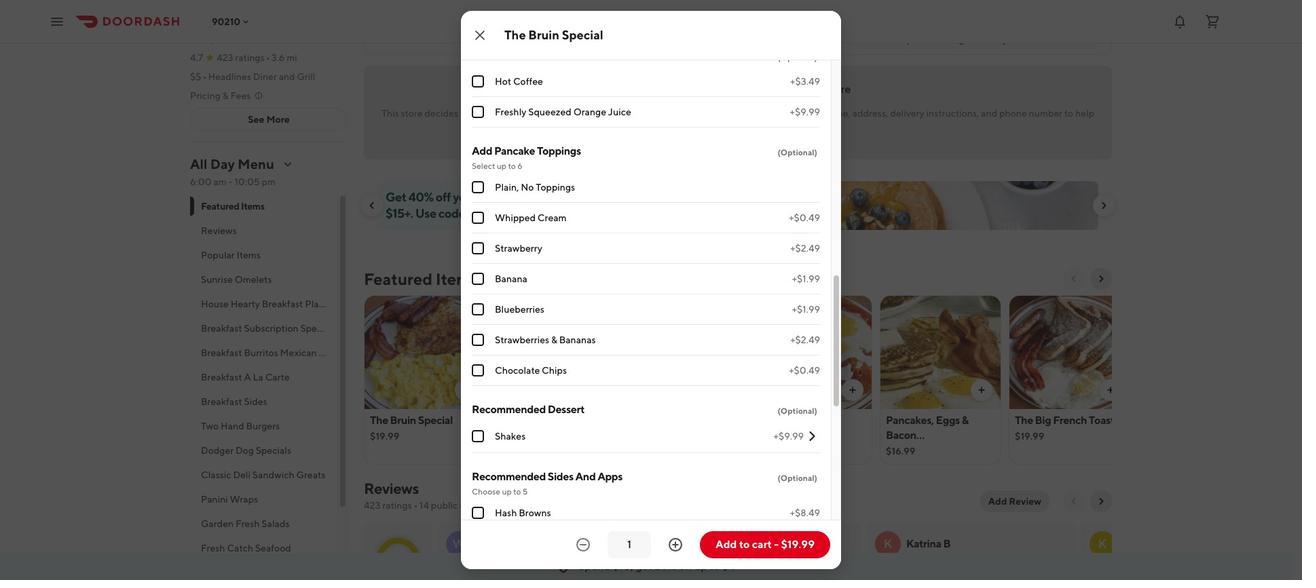 Task type: locate. For each thing, give the bounding box(es) containing it.
courier up you.
[[718, 108, 748, 119]]

daniel
[[692, 538, 723, 551]]

(optional) up +$8.49
[[778, 473, 818, 484]]

1 horizontal spatial doordash
[[754, 564, 791, 574]]

1 horizontal spatial sides
[[548, 471, 574, 484]]

1 +$1.99 from the top
[[792, 274, 820, 285]]

sunrise
[[201, 274, 233, 285]]

classic down dodger
[[201, 470, 231, 481]]

0 vertical spatial 3.6
[[1015, 34, 1029, 45]]

specials for dodger dog specials
[[256, 445, 291, 456]]

order down decrease quantity by 1 image
[[576, 564, 599, 574]]

1 horizontal spatial 4.7
[[389, 552, 408, 567]]

0 horizontal spatial 3.6
[[271, 52, 285, 63]]

1 horizontal spatial specials
[[300, 323, 336, 334]]

(optional) down learn more at the right top
[[778, 148, 818, 158]]

0 horizontal spatial 423
[[217, 52, 233, 63]]

breakfast sides
[[201, 397, 267, 407]]

1 vertical spatial bruin
[[390, 414, 416, 427]]

the for the big french toast $19.99
[[1015, 414, 1033, 427]]

items up omelets
[[237, 250, 261, 261]]

banana
[[495, 274, 528, 285]]

6:00 am - 10:05 pm
[[190, 177, 276, 187]]

mexican
[[280, 348, 317, 359]]

sides down la
[[244, 397, 267, 407]]

2 horizontal spatial &
[[962, 414, 969, 427]]

reviews down the bruin special $19.99
[[364, 480, 419, 498]]

0 horizontal spatial specials
[[256, 445, 291, 456]]

1 horizontal spatial add item to cart image
[[589, 385, 600, 396]]

& inside button
[[223, 90, 229, 101]]

add item to cart image for pancakes, eggs & bacon ,sausage,special#3
[[977, 385, 987, 396]]

- right cart
[[774, 539, 779, 551]]

3 (optional) from the top
[[778, 406, 818, 416]]

1 horizontal spatial may
[[750, 108, 768, 119]]

store
[[826, 83, 851, 96], [401, 108, 423, 119], [664, 108, 686, 119]]

2 horizontal spatial your
[[803, 108, 823, 119]]

classic breakfast burrito $15.99
[[499, 414, 580, 457]]

save
[[551, 190, 576, 204]]

0 vertical spatial toppings
[[537, 145, 581, 158]]

breakfast
[[494, 50, 540, 63], [262, 299, 303, 310], [201, 323, 242, 334], [201, 348, 242, 359], [201, 372, 242, 383], [201, 397, 242, 407], [534, 414, 580, 427]]

1 horizontal spatial k
[[1099, 537, 1107, 551]]

special inside dialog
[[562, 28, 604, 42]]

ratings down reviews "link"
[[382, 500, 412, 511]]

2 its from the left
[[706, 108, 716, 119]]

recommended up burrito
[[472, 404, 546, 416]]

1 doordash from the left
[[537, 564, 575, 574]]

specials down plates
[[300, 323, 336, 334]]

& left bananas
[[551, 335, 557, 346]]

doordash left spend
[[537, 564, 575, 574]]

2 add item to cart image from the left
[[589, 385, 600, 396]]

90210 button
[[212, 16, 251, 27]]

0 horizontal spatial bruin
[[390, 414, 416, 427]]

• right 2/27/22
[[749, 564, 752, 574]]

or
[[512, 108, 521, 119]]

learn more
[[744, 122, 794, 132]]

add item to cart image
[[460, 385, 471, 396], [589, 385, 600, 396], [847, 385, 858, 396]]

items up reviews button
[[241, 201, 265, 212]]

0 vertical spatial ratings
[[235, 52, 265, 63]]

open now
[[202, 33, 247, 44]]

and down 3.6 mi on the left of the page
[[279, 71, 295, 82]]

expanded
[[896, 34, 940, 45]]

your down this
[[803, 108, 823, 119]]

0 horizontal spatial 10:05
[[235, 177, 260, 187]]

recommended for recommended sides and apps choose up to 5
[[472, 471, 546, 484]]

+$1.99 for blueberries
[[792, 304, 820, 315]]

add item to cart image
[[718, 385, 729, 396], [977, 385, 987, 396], [1106, 385, 1116, 396]]

dashpass
[[205, 14, 247, 25]]

1 +$2.49 from the top
[[791, 243, 820, 254]]

(optional) inside recommended dessert group
[[778, 406, 818, 416]]

1 vertical spatial 423
[[364, 500, 381, 511]]

fresh inside button
[[201, 543, 225, 554]]

0 vertical spatial reviews
[[201, 225, 237, 236]]

1 horizontal spatial • doordash order
[[749, 564, 815, 574]]

up right select
[[497, 161, 507, 171]]

recommended dessert group
[[472, 403, 820, 454]]

recommended
[[472, 404, 546, 416], [472, 471, 546, 484]]

use
[[415, 206, 436, 221]]

reviews inside reviews 423 ratings • 14 public reviews
[[364, 480, 419, 498]]

classic for breakfast
[[499, 414, 533, 427]]

1 vertical spatial -
[[774, 539, 779, 551]]

1 vertical spatial 3.6
[[271, 52, 285, 63]]

featured items down use
[[364, 270, 478, 289]]

1 horizontal spatial &
[[551, 335, 557, 346]]

order down add to cart - $19.99 button
[[793, 564, 815, 574]]

0 horizontal spatial featured items
[[201, 201, 265, 212]]

0 horizontal spatial for
[[548, 206, 563, 221]]

breakfast inside classic breakfast burrito $15.99
[[534, 414, 580, 427]]

get
[[636, 560, 652, 573]]

0 horizontal spatial may
[[707, 83, 728, 96]]

4.7
[[190, 52, 203, 63], [389, 552, 408, 567]]

no
[[521, 182, 534, 193]]

1 horizontal spatial featured
[[364, 270, 433, 289]]

seafood
[[255, 543, 291, 554]]

your left order.
[[598, 108, 617, 119]]

order
[[576, 564, 599, 574], [793, 564, 815, 574]]

1 vertical spatial featured
[[364, 270, 433, 289]]

+$9.99 inside recommended dessert group
[[774, 431, 804, 442]]

fresh down garden
[[201, 543, 225, 554]]

1 vertical spatial toppings
[[536, 182, 575, 193]]

previous button of carousel image
[[367, 200, 378, 211], [1069, 274, 1080, 285]]

0 vertical spatial +$1.99
[[792, 274, 820, 285]]

1 horizontal spatial featured items
[[364, 270, 478, 289]]

0 vertical spatial recommended
[[472, 404, 546, 416]]

90210
[[212, 16, 241, 27]]

10:05 down menu
[[235, 177, 260, 187]]

see
[[248, 114, 265, 125]]

its up deliver
[[706, 108, 716, 119]]

$19.99 inside button
[[781, 539, 815, 551]]

fresh up fresh catch seafood
[[236, 519, 260, 530]]

$$ • headlines diner and grill
[[190, 71, 315, 82]]

add item to cart image for the big french toast
[[1106, 385, 1116, 396]]

2 order from the left
[[793, 564, 815, 574]]

• left 14
[[414, 500, 418, 511]]

10:05 right at
[[301, 33, 326, 44]]

1 vertical spatial fresh
[[201, 543, 225, 554]]

previous button of carousel image left get
[[367, 200, 378, 211]]

breakfast burritos mexican morning favorites
[[201, 348, 397, 359]]

order.
[[619, 108, 644, 119]]

k left "katrina"
[[884, 537, 892, 551]]

reviews
[[460, 500, 492, 511]]

store right this
[[826, 83, 851, 96]]

$19.99 up reviews "link"
[[370, 431, 400, 442]]

0 vertical spatial &
[[223, 90, 229, 101]]

1 horizontal spatial its
[[706, 108, 716, 119]]

doordash
[[537, 564, 575, 574], [754, 564, 791, 574]]

0 horizontal spatial classic
[[201, 470, 231, 481]]

to right y
[[739, 539, 750, 551]]

specials up sandwich in the bottom left of the page
[[256, 445, 291, 456]]

up inside get 40% off your first 2 orders. save up to $10 on orders $15+.  use code 40deal, valid for 45 days
[[579, 190, 593, 204]]

1 vertical spatial recommended
[[472, 471, 546, 484]]

get
[[386, 190, 407, 204]]

1 vertical spatial off
[[679, 560, 693, 573]]

your inside get 40% off your first 2 orders. save up to $10 on orders $15+.  use code 40deal, valid for 45 days
[[453, 190, 477, 204]]

1 horizontal spatial courier
[[718, 108, 748, 119]]

expanded range delivery • 3.6 mi image
[[1084, 34, 1095, 45]]

the right order.
[[646, 108, 662, 119]]

+$0.49
[[789, 213, 820, 224], [789, 366, 820, 376]]

mi right delivery
[[1031, 34, 1041, 45]]

$4
[[722, 560, 735, 573]]

classic up burrito
[[499, 414, 533, 427]]

previous button of carousel image left next button of carousel icon
[[1069, 274, 1080, 285]]

0 horizontal spatial sides
[[244, 397, 267, 407]]

more down the receive
[[771, 122, 794, 132]]

your up the code at the left
[[453, 190, 477, 204]]

2 vertical spatial &
[[962, 414, 969, 427]]

the for the bruin special $19.99
[[370, 414, 388, 427]]

3 add item to cart image from the left
[[1106, 385, 1116, 396]]

to inside button
[[739, 539, 750, 551]]

recommended inside recommended sides and apps choose up to 5
[[472, 471, 546, 484]]

add pancake toppings group
[[472, 144, 820, 387]]

the bruin special dialog
[[461, 0, 841, 581]]

reviews up popular
[[201, 225, 237, 236]]

increase quantity by 1 image
[[668, 537, 684, 553]]

toppings for pancake
[[537, 145, 581, 158]]

classic for deli
[[201, 470, 231, 481]]

your
[[598, 108, 617, 119], [803, 108, 823, 119], [453, 190, 477, 204]]

plain, no toppings
[[495, 182, 575, 193]]

1 courier from the left
[[480, 108, 510, 119]]

2 (optional) from the top
[[778, 148, 818, 158]]

pancakes, eggs & bacon ,sausage,special#3 image
[[881, 295, 1001, 409]]

add inside the add pancake toppings select up to 6
[[472, 145, 492, 158]]

& inside pancakes, eggs & bacon ,sausage,special#3
[[962, 414, 969, 427]]

423 down the 'open now'
[[217, 52, 233, 63]]

3.6 down closes
[[271, 52, 285, 63]]

2 add item to cart image from the left
[[977, 385, 987, 396]]

Current quantity is 1 number field
[[616, 538, 643, 553]]

may up learn
[[750, 108, 768, 119]]

store right "this"
[[401, 108, 423, 119]]

& for pricing
[[223, 90, 229, 101]]

None checkbox
[[472, 212, 484, 224], [472, 273, 484, 285], [472, 304, 484, 316], [472, 334, 484, 347], [472, 365, 484, 377], [472, 431, 484, 443], [472, 507, 484, 520], [472, 212, 484, 224], [472, 273, 484, 285], [472, 304, 484, 316], [472, 334, 484, 347], [472, 365, 484, 377], [472, 431, 484, 443], [472, 507, 484, 520]]

juice
[[608, 107, 631, 118]]

more for learn more
[[771, 122, 794, 132]]

pm
[[328, 33, 343, 44]]

specials
[[300, 323, 336, 334], [256, 445, 291, 456]]

2 recommended from the top
[[472, 471, 546, 484]]

2 +$1.99 from the top
[[792, 304, 820, 315]]

strawberries
[[495, 335, 549, 346]]

• doordash order down add to cart - $19.99 button
[[749, 564, 815, 574]]

garden fresh salads
[[201, 519, 290, 530]]

public
[[431, 500, 458, 511]]

• inside reviews 423 ratings • 14 public reviews
[[414, 500, 418, 511]]

breakfast subscription specials
[[201, 323, 336, 334]]

bruin inside dialog
[[529, 28, 560, 42]]

0 vertical spatial may
[[707, 83, 728, 96]]

0 horizontal spatial your
[[453, 190, 477, 204]]

for left this
[[790, 83, 804, 96]]

classic deli sandwich greats button
[[190, 463, 338, 488]]

reviews for reviews
[[201, 225, 237, 236]]

None checkbox
[[472, 11, 484, 23], [472, 76, 484, 88], [472, 106, 484, 118], [472, 243, 484, 255], [472, 11, 484, 23], [472, 76, 484, 88], [472, 106, 484, 118], [472, 243, 484, 255]]

its right if
[[468, 108, 478, 119]]

3 add item to cart image from the left
[[847, 385, 858, 396]]

- right am at the left of the page
[[229, 177, 233, 187]]

learn
[[744, 122, 769, 132]]

2 +$0.49 from the top
[[789, 366, 820, 376]]

more inside button
[[266, 114, 290, 125]]

+$2.49 for strawberry
[[791, 243, 820, 254]]

notification bell image
[[1172, 13, 1188, 30]]

hot
[[495, 76, 511, 87]]

1 horizontal spatial $19.99
[[781, 539, 815, 551]]

up up the days
[[579, 190, 593, 204]]

1 horizontal spatial and
[[688, 108, 704, 119]]

0 horizontal spatial k
[[884, 537, 892, 551]]

1 vertical spatial +$9.99
[[774, 431, 804, 442]]

hearty
[[231, 299, 260, 310]]

(optional) inside "add pancake toppings" group
[[778, 148, 818, 158]]

1 vertical spatial special
[[418, 414, 453, 427]]

423 ratings •
[[217, 52, 270, 63]]

+$2.49 for strawberries & bananas
[[791, 335, 820, 346]]

(optional) inside recommended sides and apps group
[[778, 473, 818, 484]]

breakfast inside group
[[494, 50, 540, 63]]

and up deliver
[[688, 108, 704, 119]]

+$2.49
[[791, 243, 820, 254], [791, 335, 820, 346]]

to left 6
[[508, 161, 516, 171]]

may
[[707, 83, 728, 96], [750, 108, 768, 119]]

1 horizontal spatial bruin
[[529, 28, 560, 42]]

special
[[562, 28, 604, 42], [418, 414, 453, 427]]

1 horizontal spatial ratings
[[382, 500, 412, 511]]

bruin inside the bruin special $19.99
[[390, 414, 416, 427]]

items left banana on the left top of page
[[436, 270, 478, 289]]

3.6 right delivery
[[1015, 34, 1029, 45]]

0 vertical spatial classic
[[499, 414, 533, 427]]

$19.99 for add to cart - $19.99
[[781, 539, 815, 551]]

recommended up 5 on the bottom
[[472, 471, 546, 484]]

mi down at
[[287, 52, 297, 63]]

1 vertical spatial items
[[237, 250, 261, 261]]

0 horizontal spatial its
[[468, 108, 478, 119]]

$19.99 inside the bruin special $19.99
[[370, 431, 400, 442]]

2 doordash from the left
[[754, 564, 791, 574]]

may left be
[[707, 83, 728, 96]]

(optional) up +$3.49
[[778, 52, 818, 63]]

0 horizontal spatial special
[[418, 414, 453, 427]]

daniel y
[[692, 538, 732, 551]]

2 horizontal spatial $19.99
[[1015, 431, 1045, 442]]

the down the favorites
[[370, 414, 388, 427]]

specials for breakfast subscription specials
[[300, 323, 336, 334]]

1 horizontal spatial for
[[790, 83, 804, 96]]

& right eggs
[[962, 414, 969, 427]]

+$9.99 down chilaquiles
[[774, 431, 804, 442]]

14
[[420, 500, 429, 511]]

$19.99 down big
[[1015, 431, 1045, 442]]

tracking
[[665, 83, 705, 96]]

add for add review
[[989, 496, 1007, 507]]

1 vertical spatial sides
[[548, 471, 574, 484]]

reviews for reviews 423 ratings • 14 public reviews
[[364, 480, 419, 498]]

1 vertical spatial +$1.99
[[792, 304, 820, 315]]

toppings right no
[[536, 182, 575, 193]]

0 horizontal spatial add item to cart image
[[718, 385, 729, 396]]

(optional) for hash browns
[[778, 473, 818, 484]]

423
[[217, 52, 233, 63], [364, 500, 381, 511]]

to inside the add pancake toppings select up to 6
[[508, 161, 516, 171]]

1 vertical spatial classic
[[201, 470, 231, 481]]

the up add breakfast drink
[[505, 28, 526, 42]]

$19.99 inside the big french toast $19.99
[[1015, 431, 1045, 442]]

for left 45
[[548, 206, 563, 221]]

0 horizontal spatial -
[[229, 177, 233, 187]]

popular items
[[201, 250, 261, 261]]

more right 'see'
[[266, 114, 290, 125]]

recommended inside recommended dessert group
[[472, 404, 546, 416]]

featured
[[201, 201, 239, 212], [364, 270, 433, 289]]

add left review
[[989, 496, 1007, 507]]

0 vertical spatial +$0.49
[[789, 213, 820, 224]]

1 +$0.49 from the top
[[789, 213, 820, 224]]

(optional) inside the add breakfast drink group
[[778, 52, 818, 63]]

the inside dialog
[[505, 28, 526, 42]]

1 vertical spatial reviews
[[364, 480, 419, 498]]

am
[[214, 177, 227, 187]]

& inside "add pancake toppings" group
[[551, 335, 557, 346]]

phone
[[1000, 108, 1027, 119]]

& left "fees"
[[223, 90, 229, 101]]

1 add item to cart image from the left
[[718, 385, 729, 396]]

40deal,
[[468, 206, 518, 221]]

sides inside recommended sides and apps choose up to 5
[[548, 471, 574, 484]]

b
[[944, 538, 951, 551]]

sides for recommended
[[548, 471, 574, 484]]

fresh catch seafood button
[[190, 536, 338, 561]]

0 horizontal spatial &
[[223, 90, 229, 101]]

the left big
[[1015, 414, 1033, 427]]

toppings down freshly squeezed orange juice
[[537, 145, 581, 158]]

10:05 for pm
[[235, 177, 260, 187]]

add up select
[[472, 145, 492, 158]]

courier left or
[[480, 108, 510, 119]]

1 vertical spatial previous button of carousel image
[[1069, 274, 1080, 285]]

+$3.49
[[791, 76, 820, 87]]

1 horizontal spatial -
[[774, 539, 779, 551]]

+$0.49 for whipped cream
[[789, 213, 820, 224]]

0 vertical spatial special
[[562, 28, 604, 42]]

to up the days
[[595, 190, 606, 204]]

ratings inside reviews 423 ratings • 14 public reviews
[[382, 500, 412, 511]]

1 • doordash order from the left
[[532, 564, 599, 574]]

featured down am at the left of the page
[[201, 201, 239, 212]]

up
[[497, 161, 507, 171], [579, 190, 593, 204], [502, 487, 512, 497], [695, 560, 708, 573]]

0 vertical spatial featured
[[201, 201, 239, 212]]

2 • doordash order from the left
[[749, 564, 815, 574]]

0 vertical spatial specials
[[300, 323, 336, 334]]

pricing & fees button
[[190, 89, 264, 103]]

hash
[[495, 508, 517, 519]]

+$9.99 down this
[[790, 107, 820, 118]]

2 vertical spatial items
[[436, 270, 478, 289]]

2 +$2.49 from the top
[[791, 335, 820, 346]]

0 horizontal spatial fresh
[[201, 543, 225, 554]]

,sausage,special#3
[[886, 444, 978, 457]]

0 horizontal spatial $19.99
[[370, 431, 400, 442]]

+$8.49
[[790, 508, 820, 519]]

toppings inside the add pancake toppings select up to 6
[[537, 145, 581, 158]]

k down the next 'icon'
[[1099, 537, 1107, 551]]

special inside the bruin special $19.99
[[418, 414, 453, 427]]

classic inside button
[[201, 470, 231, 481]]

for
[[790, 83, 804, 96], [548, 206, 563, 221]]

1 order from the left
[[576, 564, 599, 574]]

add item to cart image for chilaquiles
[[847, 385, 858, 396]]

$10,
[[613, 560, 634, 573]]

add for add breakfast drink
[[472, 50, 492, 63]]

1 add item to cart image from the left
[[460, 385, 471, 396]]

0 vertical spatial off
[[436, 190, 451, 204]]

sides inside breakfast sides button
[[244, 397, 267, 407]]

off right 20%
[[679, 560, 693, 573]]

add breakfast drink group
[[472, 49, 820, 128]]

(optional) up the $19.48
[[778, 406, 818, 416]]

delivery
[[972, 34, 1008, 45]]

name,
[[824, 108, 851, 119]]

to inside get 40% off your first 2 orders. save up to $10 on orders $15+.  use code 40deal, valid for 45 days
[[595, 190, 606, 204]]

popular
[[201, 250, 235, 261]]

0 vertical spatial featured items
[[201, 201, 265, 212]]

1 horizontal spatial fresh
[[236, 519, 260, 530]]

orders
[[646, 190, 681, 204]]

doordash down add to cart - $19.99 button
[[754, 564, 791, 574]]

the inside this store decides if its courier or a dasher delivers your order. the store and its courier may receive your name, address, delivery instructions, and phone number to help deliver to you.
[[646, 108, 662, 119]]

add up $4 on the bottom
[[716, 539, 737, 551]]

sides left the and
[[548, 471, 574, 484]]

0 horizontal spatial featured
[[201, 201, 239, 212]]

1 horizontal spatial special
[[562, 28, 604, 42]]

$15+.
[[386, 206, 413, 221]]

to left 5 on the bottom
[[513, 487, 521, 497]]

1 vertical spatial ratings
[[382, 500, 412, 511]]

423 down reviews "link"
[[364, 500, 381, 511]]

classic inside classic breakfast burrito $15.99
[[499, 414, 533, 427]]

1 recommended from the top
[[472, 404, 546, 416]]

featured items down 6:00 am - 10:05 pm
[[201, 201, 265, 212]]

0 horizontal spatial mi
[[287, 52, 297, 63]]

delivers
[[562, 108, 596, 119]]

the inside the big french toast $19.99
[[1015, 414, 1033, 427]]

0 horizontal spatial previous button of carousel image
[[367, 200, 378, 211]]

the inside the bruin special $19.99
[[370, 414, 388, 427]]

and left the phone
[[981, 108, 998, 119]]

two
[[201, 421, 219, 432]]

• doordash order down decrease quantity by 1 image
[[532, 564, 599, 574]]

+$0.49 for chocolate chips
[[789, 366, 820, 376]]

2 horizontal spatial add item to cart image
[[847, 385, 858, 396]]

store up deliver
[[664, 108, 686, 119]]

pancakes,
[[886, 414, 934, 427]]

reviews inside button
[[201, 225, 237, 236]]

decrease quantity by 1 image
[[575, 537, 591, 553]]

toast
[[1089, 414, 1115, 427]]

1 vertical spatial for
[[548, 206, 563, 221]]

2 horizontal spatial add item to cart image
[[1106, 385, 1116, 396]]

(optional) for shakes
[[778, 406, 818, 416]]

2 horizontal spatial store
[[826, 83, 851, 96]]

0 horizontal spatial doordash
[[537, 564, 575, 574]]

1 vertical spatial may
[[750, 108, 768, 119]]

up left 5 on the bottom
[[502, 487, 512, 497]]

up inside recommended sides and apps choose up to 5
[[502, 487, 512, 497]]

dodger dog specials
[[201, 445, 291, 456]]

1 vertical spatial +$0.49
[[789, 366, 820, 376]]

reviews 423 ratings • 14 public reviews
[[364, 480, 492, 511]]

0 vertical spatial sides
[[244, 397, 267, 407]]

apps
[[598, 471, 623, 484]]

sides for breakfast
[[244, 397, 267, 407]]

expanded range delivery • 3.6 mi
[[896, 34, 1041, 45]]

1 (optional) from the top
[[778, 52, 818, 63]]

off up the code at the left
[[436, 190, 451, 204]]

4 (optional) from the top
[[778, 473, 818, 484]]

get 40% off your first 2 orders. save up to $10 on orders $15+.  use code 40deal, valid for 45 days
[[386, 190, 681, 221]]

dog
[[236, 445, 254, 456]]

add down close the bruin special image
[[472, 50, 492, 63]]

menu
[[238, 156, 274, 172]]

order for d
[[793, 564, 815, 574]]

Plain, No Toppings checkbox
[[472, 181, 484, 194]]

1 vertical spatial featured items
[[364, 270, 478, 289]]

• right $$
[[203, 71, 207, 82]]

ratings up $$ • headlines diner and grill
[[235, 52, 265, 63]]

0 vertical spatial +$2.49
[[791, 243, 820, 254]]

morning
[[319, 348, 355, 359]]

0 horizontal spatial add item to cart image
[[460, 385, 471, 396]]



Task type: vqa. For each thing, say whether or not it's contained in the screenshot.


Task type: describe. For each thing, give the bounding box(es) containing it.
bananas
[[559, 335, 596, 346]]

two hand burgers
[[201, 421, 280, 432]]

select
[[472, 161, 495, 171]]

breakfast sides button
[[190, 390, 338, 414]]

help
[[1076, 108, 1095, 119]]

all day menu
[[190, 156, 274, 172]]

add for add pancake toppings select up to 6
[[472, 145, 492, 158]]

up inside the add pancake toppings select up to 6
[[497, 161, 507, 171]]

close the bruin special image
[[472, 27, 488, 43]]

cream
[[538, 213, 567, 224]]

6:00
[[190, 177, 212, 187]]

bruin for the bruin special
[[529, 28, 560, 42]]

1 vertical spatial mi
[[287, 52, 297, 63]]

$15.99
[[499, 446, 529, 457]]

• doordash order for d
[[749, 564, 815, 574]]

10:05 for pm
[[301, 33, 326, 44]]

0 items, open order cart image
[[1205, 13, 1221, 30]]

toppings for no
[[536, 182, 575, 193]]

this store decides if its courier or a dasher delivers your order. the store and its courier may receive your name, address, delivery instructions, and phone number to help deliver to you.
[[382, 108, 1095, 132]]

chocolate chips
[[495, 366, 567, 376]]

the bruin special image
[[365, 295, 485, 409]]

0 vertical spatial items
[[241, 201, 265, 212]]

0 vertical spatial previous button of carousel image
[[367, 200, 378, 211]]

this
[[382, 108, 399, 119]]

strawberry
[[495, 243, 542, 254]]

katrina
[[907, 538, 942, 551]]

open menu image
[[49, 13, 65, 30]]

0 horizontal spatial store
[[401, 108, 423, 119]]

joe's breakfast image
[[623, 295, 743, 409]]

hot coffee
[[495, 76, 543, 87]]

next button of carousel image
[[1096, 274, 1107, 285]]

code
[[439, 206, 465, 221]]

favorites
[[357, 348, 397, 359]]

day
[[210, 156, 235, 172]]

la
[[253, 372, 263, 383]]

$16.99
[[886, 446, 916, 457]]

• right now
[[251, 33, 255, 44]]

0 vertical spatial 4.7
[[190, 52, 203, 63]]

fresh catch seafood
[[201, 543, 291, 554]]

house
[[201, 299, 229, 310]]

$$
[[190, 71, 201, 82]]

to inside recommended sides and apps choose up to 5
[[513, 487, 521, 497]]

2/27/22
[[718, 564, 748, 574]]

to left help
[[1065, 108, 1074, 119]]

hand
[[221, 421, 244, 432]]

to left $4 on the bottom
[[710, 560, 720, 573]]

blueberries
[[495, 304, 545, 315]]

panini wraps
[[201, 494, 258, 505]]

• right 1/14/22
[[532, 564, 536, 574]]

next image
[[1096, 496, 1107, 507]]

featured inside heading
[[364, 270, 433, 289]]

+$9.99 inside the add breakfast drink group
[[790, 107, 820, 118]]

order for w
[[576, 564, 599, 574]]

6
[[518, 161, 523, 171]]

recommended dessert
[[472, 404, 585, 416]]

1 its from the left
[[468, 108, 478, 119]]

add item to cart image for the bruin special
[[460, 385, 471, 396]]

1 k from the left
[[884, 537, 892, 551]]

- inside add to cart - $19.99 button
[[774, 539, 779, 551]]

courier tracking may be different for this store
[[625, 83, 851, 96]]

special for the bruin special
[[562, 28, 604, 42]]

address,
[[853, 108, 888, 119]]

choose
[[472, 487, 501, 497]]

2 k from the left
[[1099, 537, 1107, 551]]

special for the bruin special $19.99
[[418, 414, 453, 427]]

2 horizontal spatial and
[[981, 108, 998, 119]]

on
[[630, 190, 644, 204]]

add item to cart image for classic breakfast burrito
[[589, 385, 600, 396]]

recommended sides and apps group
[[472, 470, 820, 581]]

Pickup radio
[[429, 7, 489, 29]]

shakes
[[495, 431, 526, 442]]

coffee
[[513, 76, 543, 87]]

eggs
[[936, 414, 960, 427]]

1/14/22
[[503, 564, 531, 574]]

bruin for the bruin special $19.99
[[390, 414, 416, 427]]

& for strawberries
[[551, 335, 557, 346]]

0 vertical spatial 423
[[217, 52, 233, 63]]

fresh inside button
[[236, 519, 260, 530]]

• closes at 10:05 pm
[[251, 33, 343, 44]]

add for add to cart - $19.99
[[716, 539, 737, 551]]

days
[[582, 206, 606, 221]]

may inside this store decides if its courier or a dasher delivers your order. the store and its courier may receive your name, address, delivery instructions, and phone number to help deliver to you.
[[750, 108, 768, 119]]

0 vertical spatial for
[[790, 83, 804, 96]]

2 courier from the left
[[718, 108, 748, 119]]

french
[[1053, 414, 1087, 427]]

for inside get 40% off your first 2 orders. save up to $10 on orders $15+.  use code 40deal, valid for 45 days
[[548, 206, 563, 221]]

learn more link
[[744, 122, 794, 132]]

big
[[1035, 414, 1051, 427]]

decides
[[425, 108, 458, 119]]

1 horizontal spatial your
[[598, 108, 617, 119]]

first
[[479, 190, 500, 204]]

recommended for recommended dessert
[[472, 404, 546, 416]]

different
[[745, 83, 788, 96]]

previous image
[[1069, 496, 1080, 507]]

• right delivery
[[1010, 34, 1014, 45]]

hash browns
[[495, 508, 551, 519]]

panini
[[201, 494, 228, 505]]

next button of carousel image
[[1099, 200, 1110, 211]]

valid
[[520, 206, 546, 221]]

classic breakfast burrito image
[[494, 295, 614, 409]]

pm
[[262, 177, 276, 187]]

katrina b
[[907, 538, 951, 551]]

1 vertical spatial 4.7
[[389, 552, 408, 567]]

45
[[565, 206, 579, 221]]

+$1.99 for banana
[[792, 274, 820, 285]]

grill
[[297, 71, 315, 82]]

dessert
[[548, 404, 585, 416]]

featured items heading
[[364, 268, 478, 290]]

(optional) for hot coffee
[[778, 52, 818, 63]]

bacon
[[886, 429, 917, 442]]

d
[[669, 537, 678, 551]]

whipped
[[495, 213, 536, 224]]

see more button
[[191, 109, 347, 130]]

doordash for d
[[754, 564, 791, 574]]

breakfast subscription specials button
[[190, 316, 338, 341]]

sunrise omelets
[[201, 274, 272, 285]]

$19.99 for the big french toast $19.99
[[1015, 431, 1045, 442]]

select promotional banner element
[[697, 230, 779, 255]]

5
[[523, 487, 528, 497]]

freshly squeezed orange juice
[[495, 107, 631, 118]]

squeezed
[[528, 107, 572, 118]]

1 horizontal spatial mi
[[1031, 34, 1041, 45]]

1 horizontal spatial store
[[664, 108, 686, 119]]

doordash for w
[[537, 564, 575, 574]]

deli
[[233, 470, 251, 481]]

off inside get 40% off your first 2 orders. save up to $10 on orders $15+.  use code 40deal, valid for 45 days
[[436, 190, 451, 204]]

pickup
[[448, 12, 478, 23]]

review
[[1009, 496, 1042, 507]]

dasher
[[530, 108, 560, 119]]

chilaquiles image
[[752, 295, 872, 409]]

the big french toast image
[[1010, 295, 1130, 409]]

• left 3.6 mi on the left of the page
[[266, 52, 270, 63]]

the big french toast $19.99
[[1015, 414, 1115, 442]]

carte
[[265, 372, 290, 383]]

catch
[[227, 543, 253, 554]]

fees
[[230, 90, 251, 101]]

pricing & fees
[[190, 90, 251, 101]]

0 horizontal spatial and
[[279, 71, 295, 82]]

dodger dog specials button
[[190, 439, 338, 463]]

omelets
[[235, 274, 272, 285]]

to left you.
[[714, 122, 723, 132]]

423 inside reviews 423 ratings • 14 public reviews
[[364, 500, 381, 511]]

subscription
[[244, 323, 299, 334]]

the for the bruin special
[[505, 28, 526, 42]]

w
[[452, 537, 466, 551]]

• doordash order for w
[[532, 564, 599, 574]]

items inside button
[[237, 250, 261, 261]]

burgers
[[246, 421, 280, 432]]

more for see more
[[266, 114, 290, 125]]

burrito
[[499, 429, 533, 442]]

2
[[503, 190, 509, 204]]

up down daniel
[[695, 560, 708, 573]]

drink
[[542, 50, 568, 63]]

items inside heading
[[436, 270, 478, 289]]

20%
[[655, 560, 677, 573]]

greats
[[296, 470, 326, 481]]

if
[[460, 108, 466, 119]]



